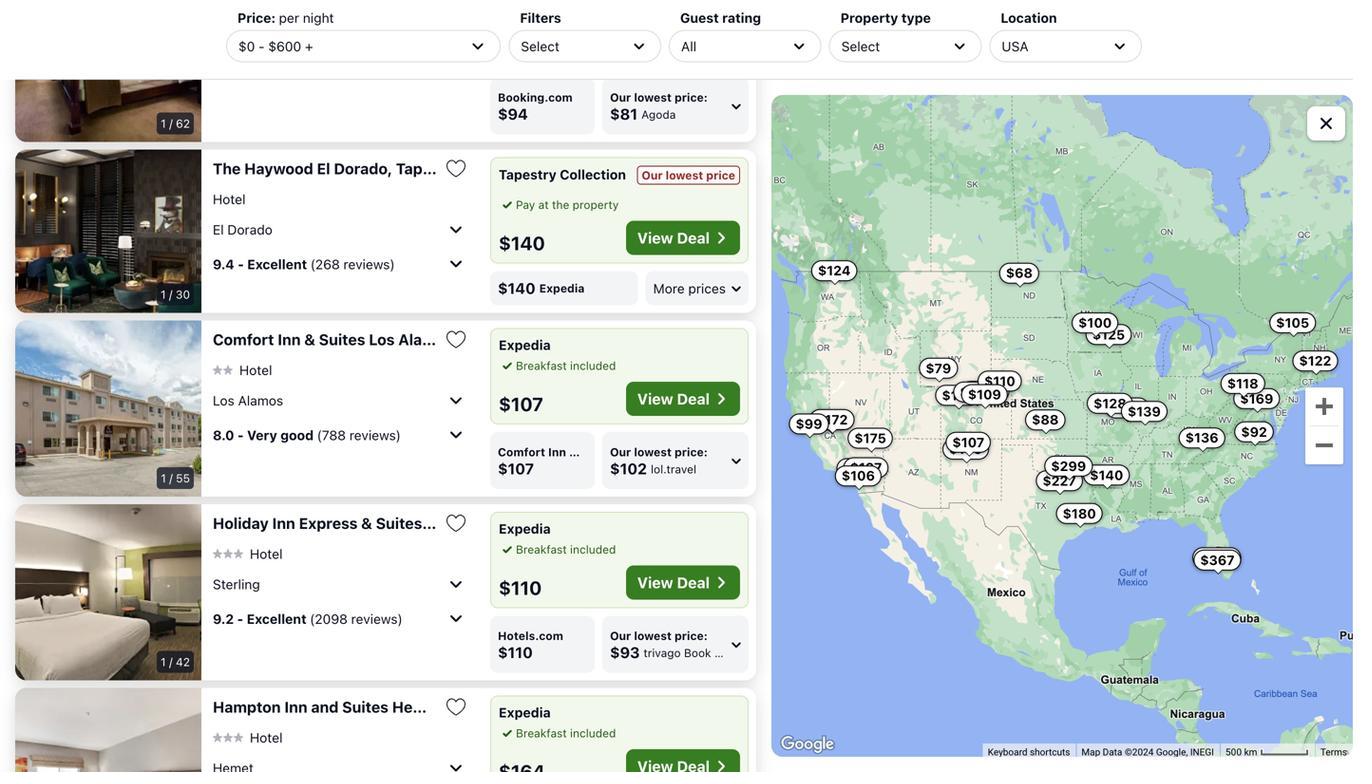 Task type: locate. For each thing, give the bounding box(es) containing it.
1 horizontal spatial los
[[369, 331, 395, 349]]

suites up los alamos button
[[319, 331, 365, 349]]

view deal button up the our lowest price: $102 lol.travel at the bottom of page
[[626, 382, 740, 416]]

breakfast included button up booking.com
[[499, 2, 616, 19]]

4 view deal from the top
[[637, 574, 710, 592]]

$164
[[843, 461, 877, 477]]

- right 9.4
[[238, 256, 244, 272]]

1 vertical spatial &
[[361, 515, 372, 533]]

sterling inside button
[[213, 577, 260, 592]]

$107 for $107
[[499, 393, 543, 415]]

collection up "property"
[[560, 167, 626, 182]]

agoda
[[642, 108, 676, 121]]

price: up agoda
[[675, 91, 708, 104]]

1 left the 30
[[161, 288, 166, 301]]

1 horizontal spatial comfort
[[498, 446, 545, 459]]

sterling inside button
[[426, 515, 484, 533]]

1 horizontal spatial $99
[[796, 416, 822, 432]]

view deal down guest
[[637, 35, 710, 53]]

rating
[[722, 10, 761, 26]]

1 deal from the top
[[677, 35, 710, 53]]

hotel button down holiday
[[213, 546, 283, 562]]

- right 8.0
[[238, 427, 244, 443]]

type
[[902, 10, 931, 26]]

included down $93
[[570, 727, 616, 740]]

deal up our lowest price: $93 trivago book & go
[[677, 574, 710, 592]]

our lowest price
[[642, 169, 735, 182]]

excellent down $0 - $600 +
[[247, 59, 307, 74]]

included up hotels
[[570, 359, 616, 372]]

expedia for hampton inn and suites hemet, ca
[[499, 705, 551, 721]]

0 vertical spatial excellent
[[247, 59, 307, 74]]

1 left 55
[[161, 472, 166, 485]]

$110 inside hotels.com $110
[[498, 644, 533, 662]]

our up the $102 at the bottom left of page
[[610, 446, 631, 459]]

breakfast included down hotels.com $110
[[516, 727, 616, 740]]

los up los alamos button
[[369, 331, 395, 349]]

our for $81
[[610, 91, 631, 104]]

view deal for $140
[[637, 229, 710, 247]]

$136 left $92 'button'
[[1186, 430, 1219, 446]]

breakfast for ca
[[516, 727, 567, 740]]

2 vertical spatial price:
[[675, 629, 708, 643]]

1 view deal button from the top
[[626, 27, 740, 61]]

price: up lol.travel
[[675, 446, 708, 459]]

0 vertical spatial price:
[[675, 91, 708, 104]]

comfort inside comfort inn & suites los alamos button
[[213, 331, 274, 349]]

$107 $110
[[952, 373, 1015, 450]]

1 vertical spatial comfort
[[498, 446, 545, 459]]

1 vertical spatial los
[[213, 393, 234, 408]]

breakfast included up hotels
[[516, 359, 616, 372]]

hotel down hampton on the bottom left
[[250, 730, 283, 746]]

included right filters
[[570, 4, 616, 18]]

el
[[317, 160, 330, 178], [213, 222, 224, 237]]

view
[[637, 35, 673, 53], [637, 229, 673, 247], [637, 390, 673, 408], [637, 574, 673, 592]]

deal for $107
[[677, 390, 710, 408]]

el left dorado,
[[317, 160, 330, 178]]

price: inside the our lowest price: $102 lol.travel
[[675, 446, 708, 459]]

hemet,
[[392, 698, 446, 716]]

tapestry left by
[[396, 160, 461, 178]]

0 vertical spatial $140
[[499, 232, 545, 254]]

2 select from the left
[[842, 38, 880, 54]]

9.2
[[213, 611, 234, 627]]

breakfast included button
[[499, 2, 616, 19], [499, 357, 616, 374], [499, 541, 616, 558], [499, 725, 616, 742]]

price
[[706, 169, 735, 182]]

3 included from the top
[[570, 543, 616, 556]]

excellent down dorado
[[247, 256, 307, 272]]

inn inside comfort inn hotels $107
[[548, 446, 566, 459]]

1 left 42
[[161, 656, 166, 669]]

included down the $102 at the bottom left of page
[[570, 543, 616, 556]]

8.6 - excellent (2108 reviews)
[[213, 59, 401, 74]]

1 vertical spatial $600
[[1199, 550, 1235, 566]]

0 horizontal spatial los
[[213, 393, 234, 408]]

& right express
[[361, 515, 372, 533]]

2 breakfast from the top
[[516, 359, 567, 372]]

$600 inside button
[[1199, 550, 1235, 566]]

comfort inside comfort inn hotels $107
[[498, 446, 545, 459]]

2 price: from the top
[[675, 446, 708, 459]]

view deal
[[637, 35, 710, 53], [637, 229, 710, 247], [637, 390, 710, 408], [637, 574, 710, 592]]

inn left hotels
[[548, 446, 566, 459]]

los
[[369, 331, 395, 349], [213, 393, 234, 408]]

inn right holiday
[[272, 515, 295, 533]]

1 select from the left
[[521, 38, 560, 54]]

lowest inside the our lowest price: $102 lol.travel
[[634, 446, 672, 459]]

4 included from the top
[[570, 727, 616, 740]]

1 vertical spatial el
[[213, 222, 224, 237]]

4 breakfast included from the top
[[516, 727, 616, 740]]

0 horizontal spatial select
[[521, 38, 560, 54]]

1 horizontal spatial $600
[[1199, 550, 1235, 566]]

deal down guest
[[677, 35, 710, 53]]

hotel for hampton
[[250, 730, 283, 746]]

included for sterling
[[570, 543, 616, 556]]

cupertino hotel, (cupertino, usa) image
[[15, 0, 201, 142]]

0 horizontal spatial sterling
[[213, 577, 260, 592]]

2 view deal from the top
[[637, 229, 710, 247]]

3 breakfast included button from the top
[[499, 541, 616, 558]]

$190 button
[[953, 382, 1000, 403]]

lowest for $102
[[634, 446, 672, 459]]

$136 down $178 button
[[949, 441, 982, 457]]

tapestry up the pay
[[499, 167, 557, 182]]

our inside the our lowest price: $102 lol.travel
[[610, 446, 631, 459]]

hotels.com $110
[[498, 629, 563, 662]]

hotel up los alamos
[[239, 362, 272, 378]]

hampton inn and suites hemet, ca button
[[213, 698, 471, 717]]

$107 inside $107 $110
[[952, 435, 985, 450]]

1 hotel button from the top
[[213, 191, 246, 207]]

0 vertical spatial $110
[[984, 373, 1015, 389]]

comfort up los alamos
[[213, 331, 274, 349]]

los alamos
[[213, 393, 283, 408]]

price:
[[675, 91, 708, 104], [675, 446, 708, 459], [675, 629, 708, 643]]

1 price: from the top
[[675, 91, 708, 104]]

2 view from the top
[[637, 229, 673, 247]]

lowest up trivago
[[634, 629, 672, 643]]

breakfast included button down hotels.com $110
[[499, 725, 616, 742]]

reviews) right (268
[[343, 256, 395, 272]]

0 vertical spatial sterling
[[426, 515, 484, 533]]

comfort left hotels
[[498, 446, 545, 459]]

$110
[[984, 373, 1015, 389], [499, 577, 542, 599], [498, 644, 533, 662]]

& up los alamos button
[[304, 331, 315, 349]]

our lowest price: $102 lol.travel
[[610, 446, 708, 478]]

view deal up the our lowest price: $102 lol.travel at the bottom of page
[[637, 390, 710, 408]]

price: up book
[[675, 629, 708, 643]]

3 view deal button from the top
[[626, 382, 740, 416]]

$100
[[1079, 315, 1112, 331]]

collection
[[535, 160, 609, 178], [560, 167, 626, 182]]

$136 button down $178 button
[[943, 439, 989, 460]]

view up the our lowest price: $102 lol.travel at the bottom of page
[[637, 390, 673, 408]]

more
[[653, 281, 685, 296]]

our up $81
[[610, 91, 631, 104]]

reviews) right (2108
[[349, 59, 401, 74]]

$172 button
[[810, 409, 855, 430]]

excellent left (2098
[[247, 611, 307, 627]]

$136
[[1186, 430, 1219, 446], [949, 441, 982, 457]]

$227
[[1043, 473, 1076, 489]]

reviews) for 9.4 - excellent (268 reviews)
[[343, 256, 395, 272]]

select for filters
[[521, 38, 560, 54]]

reviews) for 8.6 - excellent (2108 reviews)
[[349, 59, 401, 74]]

suites for los
[[319, 331, 365, 349]]

holiday inn express & suites sterling button
[[213, 514, 484, 533]]

0 horizontal spatial $600
[[268, 38, 301, 54]]

view up more
[[637, 229, 673, 247]]

included for ca
[[570, 727, 616, 740]]

/ left 55
[[169, 472, 173, 485]]

1 horizontal spatial tapestry
[[499, 167, 557, 182]]

comfort inn & suites los alamos button
[[213, 330, 453, 349]]

lowest up agoda
[[634, 91, 672, 104]]

0 horizontal spatial alamos
[[238, 393, 283, 408]]

$68
[[1006, 265, 1033, 281]]

$180
[[1063, 506, 1096, 521]]

1 for $107
[[161, 472, 166, 485]]

lowest inside our lowest price: $93 trivago book & go
[[634, 629, 672, 643]]

excellent for $110
[[247, 611, 307, 627]]

2 hotel button from the top
[[213, 362, 272, 378]]

trivago
[[644, 647, 681, 660]]

google,
[[1156, 747, 1188, 758]]

el left dorado
[[213, 222, 224, 237]]

$124 button
[[811, 260, 857, 281]]

deal up more prices
[[677, 229, 710, 247]]

0 horizontal spatial el
[[213, 222, 224, 237]]

2 view deal button from the top
[[626, 221, 740, 255]]

1 horizontal spatial select
[[842, 38, 880, 54]]

suites right and
[[342, 698, 389, 716]]

the
[[213, 160, 241, 178]]

comfort inn & suites los alamos
[[213, 331, 453, 349]]

terms
[[1321, 747, 1347, 758]]

0 horizontal spatial tapestry
[[396, 160, 461, 178]]

our down agoda
[[642, 169, 663, 182]]

2 deal from the top
[[677, 229, 710, 247]]

$0
[[238, 38, 255, 54]]

$121
[[816, 412, 846, 428]]

1 vertical spatial suites
[[376, 515, 422, 533]]

the
[[552, 198, 569, 211]]

0 vertical spatial $99
[[499, 38, 536, 60]]

reviews) right (2098
[[351, 611, 403, 627]]

$118
[[1227, 376, 1259, 391]]

2 vertical spatial excellent
[[247, 611, 307, 627]]

night
[[303, 10, 334, 26]]

el dorado button
[[213, 214, 468, 245]]

2 vertical spatial suites
[[342, 698, 389, 716]]

1 view deal from the top
[[637, 35, 710, 53]]

view deal button up more prices
[[626, 221, 740, 255]]

select down property
[[842, 38, 880, 54]]

$124
[[818, 263, 851, 279]]

price: for $110
[[675, 629, 708, 643]]

1 vertical spatial $107
[[952, 435, 985, 450]]

1 vertical spatial alamos
[[238, 393, 283, 408]]

hotel button up los alamos
[[213, 362, 272, 378]]

price: per night
[[238, 10, 334, 26]]

2 horizontal spatial &
[[714, 647, 723, 660]]

breakfast included down comfort inn hotels $107
[[516, 543, 616, 556]]

reviews) for 9.2 - excellent (2098 reviews)
[[351, 611, 403, 627]]

/ for $140
[[169, 288, 172, 301]]

price: inside our lowest price: $93 trivago book & go
[[675, 629, 708, 643]]

/ left 62
[[169, 117, 173, 130]]

lol.travel
[[651, 463, 696, 476]]

/ left 42
[[169, 656, 173, 669]]

0 vertical spatial &
[[304, 331, 315, 349]]

lowest
[[634, 91, 672, 104], [666, 169, 703, 182], [634, 446, 672, 459], [634, 629, 672, 643]]

price: for $107
[[675, 446, 708, 459]]

$172
[[816, 412, 848, 427]]

book
[[684, 647, 711, 660]]

2 vertical spatial $140
[[1090, 467, 1123, 483]]

1 horizontal spatial sterling
[[426, 515, 484, 533]]

hotel
[[213, 191, 246, 207], [239, 362, 272, 378], [250, 546, 283, 562], [250, 730, 283, 746]]

4 breakfast from the top
[[516, 727, 567, 740]]

0 vertical spatial $107
[[499, 393, 543, 415]]

lowest up lol.travel
[[634, 446, 672, 459]]

hotel down holiday
[[250, 546, 283, 562]]

0 vertical spatial $600
[[268, 38, 301, 54]]

4 breakfast included button from the top
[[499, 725, 616, 742]]

google image
[[776, 733, 839, 757]]

4 view from the top
[[637, 574, 673, 592]]

shortcuts
[[1030, 747, 1070, 758]]

1 vertical spatial sterling
[[213, 577, 260, 592]]

1 breakfast from the top
[[516, 4, 567, 18]]

/ left the 30
[[169, 288, 172, 301]]

breakfast included for hampton inn and suites hemet, ca
[[516, 727, 616, 740]]

included for alamos
[[570, 359, 616, 372]]

view deal button up our lowest price: $93 trivago book & go
[[626, 566, 740, 600]]

breakfast included for comfort inn & suites los alamos
[[516, 359, 616, 372]]

(268
[[310, 256, 340, 272]]

hotel button down the
[[213, 191, 246, 207]]

1 vertical spatial $99
[[796, 416, 822, 432]]

2 vertical spatial $107
[[498, 460, 534, 478]]

- for $107
[[238, 427, 244, 443]]

2 breakfast included button from the top
[[499, 357, 616, 374]]

lowest inside our lowest price: $81 agoda
[[634, 91, 672, 104]]

0 horizontal spatial &
[[304, 331, 315, 349]]

collection inside button
[[535, 160, 609, 178]]

inn up los alamos
[[278, 331, 301, 349]]

property type
[[841, 10, 931, 26]]

at
[[538, 198, 549, 211]]

3 price: from the top
[[675, 629, 708, 643]]

0 vertical spatial alamos
[[398, 331, 453, 349]]

comfort inn & suites los alamos, (los alamos, usa) image
[[15, 321, 201, 497]]

0 horizontal spatial comfort
[[213, 331, 274, 349]]

collection up pay at the property
[[535, 160, 609, 178]]

our for $102
[[610, 446, 631, 459]]

$110 inside $107 $110
[[984, 373, 1015, 389]]

select down filters
[[521, 38, 560, 54]]

0 vertical spatial comfort
[[213, 331, 274, 349]]

2 vertical spatial $110
[[498, 644, 533, 662]]

1 horizontal spatial alamos
[[398, 331, 453, 349]]

$106
[[842, 468, 875, 484]]

view for $110
[[637, 574, 673, 592]]

view deal for $107
[[637, 390, 710, 408]]

1 horizontal spatial &
[[361, 515, 372, 533]]

hampton inn and suites hemet, ca, (hemet, usa) image
[[15, 688, 201, 772]]

los up 8.0
[[213, 393, 234, 408]]

2 vertical spatial &
[[714, 647, 723, 660]]

$0 - $600 +
[[238, 38, 313, 54]]

8.0
[[213, 427, 234, 443]]

the haywood el dorado, tapestry by hilton collection, (el dorado, usa) image
[[15, 150, 201, 313]]

breakfast included up booking.com
[[516, 4, 616, 18]]

our up $93
[[610, 629, 631, 643]]

1 horizontal spatial el
[[317, 160, 330, 178]]

- right 9.2
[[237, 611, 243, 627]]

view deal button down guest
[[626, 27, 740, 61]]

1 vertical spatial price:
[[675, 446, 708, 459]]

3 breakfast from the top
[[516, 543, 567, 556]]

- for $110
[[237, 611, 243, 627]]

1 / 30
[[161, 288, 190, 301]]

pay at the property button
[[499, 196, 619, 213]]

$178
[[942, 387, 974, 403]]

suites
[[319, 331, 365, 349], [376, 515, 422, 533], [342, 698, 389, 716]]

hotels
[[569, 446, 606, 459]]

view deal up more
[[637, 229, 710, 247]]

inn left and
[[284, 698, 307, 716]]

1 view from the top
[[637, 35, 673, 53]]

3 hotel button from the top
[[213, 546, 283, 562]]

0 vertical spatial suites
[[319, 331, 365, 349]]

$94
[[498, 105, 528, 123]]

$92 button
[[1235, 422, 1274, 443]]

view up our lowest price: $93 trivago book & go
[[637, 574, 673, 592]]

our inside our lowest price: $81 agoda
[[610, 91, 631, 104]]

& inside holiday inn express & suites sterling button
[[361, 515, 372, 533]]

2 breakfast included from the top
[[516, 359, 616, 372]]

3 view from the top
[[637, 390, 673, 408]]

3 view deal from the top
[[637, 390, 710, 408]]

0 horizontal spatial $99
[[499, 38, 536, 60]]

- right $0
[[259, 38, 265, 54]]

2 included from the top
[[570, 359, 616, 372]]

view deal up our lowest price: $93 trivago book & go
[[637, 574, 710, 592]]

tapestry inside button
[[396, 160, 461, 178]]

breakfast
[[516, 4, 567, 18], [516, 359, 567, 372], [516, 543, 567, 556], [516, 727, 567, 740]]

suites right express
[[376, 515, 422, 533]]

our lowest price: $93 trivago book & go
[[610, 629, 741, 662]]

0 vertical spatial el
[[317, 160, 330, 178]]

breakfast included button up hotels
[[499, 357, 616, 374]]

1 breakfast included button from the top
[[499, 2, 616, 19]]

deal up the our lowest price: $102 lol.travel at the bottom of page
[[677, 390, 710, 408]]

$113
[[1112, 400, 1143, 416]]

- for $140
[[238, 256, 244, 272]]

$107 for $107 $110
[[952, 435, 985, 450]]

breakfast included for holiday inn express & suites sterling
[[516, 543, 616, 556]]

3 breakfast included from the top
[[516, 543, 616, 556]]

our inside our lowest price: $93 trivago book & go
[[610, 629, 631, 643]]

lowest for $93
[[634, 629, 672, 643]]

4 deal from the top
[[677, 574, 710, 592]]

1 vertical spatial excellent
[[247, 256, 307, 272]]

4 view deal button from the top
[[626, 566, 740, 600]]

select for property type
[[842, 38, 880, 54]]

lowest left price
[[666, 169, 703, 182]]

prices
[[688, 281, 726, 296]]

view left "all"
[[637, 35, 673, 53]]

sterling button
[[213, 569, 468, 600]]

3 deal from the top
[[677, 390, 710, 408]]

hotel button down hampton on the bottom left
[[213, 729, 283, 746]]

& left go
[[714, 647, 723, 660]]

inn inside button
[[272, 515, 295, 533]]

map region
[[772, 95, 1353, 757]]

reviews)
[[349, 59, 401, 74], [343, 256, 395, 272], [349, 427, 401, 443], [351, 611, 403, 627]]

$136 button left $92 'button'
[[1179, 428, 1225, 449]]

breakfast included button down comfort inn hotels $107
[[499, 541, 616, 558]]

tapestry
[[396, 160, 461, 178], [499, 167, 557, 182]]

©2024
[[1125, 747, 1154, 758]]



Task type: describe. For each thing, give the bounding box(es) containing it.
el dorado
[[213, 222, 273, 237]]

by
[[465, 160, 484, 178]]

$197
[[850, 460, 882, 476]]

$139 button
[[1121, 401, 1168, 422]]

hotel for holiday
[[250, 546, 283, 562]]

hotel button for $110
[[213, 546, 283, 562]]

excellent for $140
[[247, 256, 307, 272]]

inn for and
[[284, 698, 307, 716]]

$140 button
[[1083, 465, 1130, 486]]

$175
[[854, 430, 886, 446]]

our lowest price: $81 agoda
[[610, 91, 708, 123]]

$299 button
[[1045, 456, 1093, 477]]

500 km button
[[1220, 744, 1315, 759]]

/ for $107
[[169, 472, 173, 485]]

$227 button
[[1036, 471, 1083, 491]]

$121 button
[[809, 410, 853, 431]]

view for $140
[[637, 229, 673, 247]]

view deal button for $107
[[626, 382, 740, 416]]

$106 button
[[835, 466, 882, 487]]

data
[[1103, 747, 1123, 758]]

$110 for hotels.com $110
[[498, 644, 533, 662]]

1 horizontal spatial $136
[[1186, 430, 1219, 446]]

inn for hotels
[[548, 446, 566, 459]]

lowest for $81
[[634, 91, 672, 104]]

express
[[299, 515, 358, 533]]

view deal for $110
[[637, 574, 710, 592]]

1 left 62
[[161, 117, 166, 130]]

all
[[681, 38, 697, 54]]

$109 $128
[[968, 387, 1127, 411]]

dorado
[[227, 222, 273, 237]]

guest
[[680, 10, 719, 26]]

- right 8.6 at the left of page
[[238, 59, 244, 74]]

9.4
[[213, 256, 234, 272]]

hotel button for $107
[[213, 362, 272, 378]]

breakfast for alamos
[[516, 359, 567, 372]]

$100 button
[[1072, 313, 1119, 334]]

1 / 55
[[161, 472, 190, 485]]

comfort for comfort inn hotels $107
[[498, 446, 545, 459]]

view deal button for $140
[[626, 221, 740, 255]]

/ for $110
[[169, 656, 173, 669]]

$139 $88
[[1032, 404, 1161, 428]]

8.6
[[213, 59, 234, 74]]

(2098
[[310, 611, 348, 627]]

suites inside button
[[376, 515, 422, 533]]

55
[[176, 472, 190, 485]]

0 horizontal spatial $136 button
[[943, 439, 989, 460]]

$109
[[968, 387, 1001, 403]]

dorado,
[[334, 160, 392, 178]]

comfort for comfort inn & suites los alamos
[[213, 331, 274, 349]]

map
[[1082, 747, 1100, 758]]

terms link
[[1321, 747, 1347, 758]]

0 vertical spatial los
[[369, 331, 395, 349]]

$105
[[1276, 315, 1309, 331]]

deal for $110
[[677, 574, 710, 592]]

$99 inside button
[[796, 416, 822, 432]]

1 vertical spatial $140
[[498, 279, 536, 297]]

hotel button for $140
[[213, 191, 246, 207]]

$180 button
[[1056, 503, 1103, 524]]

1 for $140
[[161, 288, 166, 301]]

$88
[[1032, 412, 1059, 428]]

location
[[1001, 10, 1057, 26]]

1 breakfast included from the top
[[516, 4, 616, 18]]

expedia for holiday inn express & suites sterling
[[499, 521, 551, 537]]

guest rating
[[680, 10, 761, 26]]

$128
[[1094, 396, 1127, 411]]

view for $107
[[637, 390, 673, 408]]

ca
[[450, 698, 471, 716]]

usa
[[1002, 38, 1029, 54]]

$169 button
[[1234, 388, 1280, 409]]

$122 button
[[1293, 351, 1338, 372]]

$110 for $107 $110
[[984, 373, 1015, 389]]

1 included from the top
[[570, 4, 616, 18]]

500
[[1226, 747, 1242, 758]]

$125 button
[[1086, 324, 1132, 345]]

very
[[247, 427, 277, 443]]

4 hotel button from the top
[[213, 729, 283, 746]]

view deal button for $99
[[626, 27, 740, 61]]

map data ©2024 google, inegi
[[1082, 747, 1214, 758]]

per
[[279, 10, 299, 26]]

good
[[281, 427, 314, 443]]

view deal button for $110
[[626, 566, 740, 600]]

our for $93
[[610, 629, 631, 643]]

$88 button
[[1025, 410, 1066, 431]]

hampton inn and suites hemet, ca
[[213, 698, 471, 716]]

$459
[[967, 384, 1003, 399]]

$113 button
[[1105, 398, 1149, 419]]

9.2 - excellent (2098 reviews)
[[213, 611, 403, 627]]

tapestry collection
[[499, 167, 626, 182]]

breakfast included button for hampton inn and suites hemet, ca
[[499, 725, 616, 742]]

the haywood el dorado, tapestry by hilton collection
[[213, 160, 609, 178]]

$79
[[926, 360, 951, 376]]

deal for $140
[[677, 229, 710, 247]]

property
[[573, 198, 619, 211]]

$118 $190
[[960, 376, 1259, 400]]

$79 button
[[919, 358, 958, 379]]

the haywood el dorado, tapestry by hilton collection button
[[213, 159, 609, 178]]

keyboard shortcuts
[[988, 747, 1070, 758]]

pay at the property
[[516, 198, 619, 211]]

$102
[[610, 460, 647, 478]]

expedia for comfort inn & suites los alamos
[[499, 337, 551, 353]]

$118 button
[[1221, 373, 1265, 394]]

1 for $110
[[161, 656, 166, 669]]

hotel down the
[[213, 191, 246, 207]]

& inside our lowest price: $93 trivago book & go
[[714, 647, 723, 660]]

hotel for comfort
[[239, 362, 272, 378]]

price: inside our lowest price: $81 agoda
[[675, 91, 708, 104]]

inn for &
[[278, 331, 301, 349]]

property
[[841, 10, 898, 26]]

$190
[[960, 384, 993, 400]]

holiday inn express & suites sterling, (sterling, usa) image
[[15, 505, 201, 681]]

suites for hemet,
[[342, 698, 389, 716]]

1 / 42
[[161, 656, 190, 669]]

holiday
[[213, 515, 269, 533]]

breakfast included button for holiday inn express & suites sterling
[[499, 541, 616, 558]]

price:
[[238, 10, 276, 26]]

$125
[[1092, 327, 1125, 342]]

$128 button
[[1087, 393, 1133, 414]]

$139
[[1128, 404, 1161, 419]]

keyboard
[[988, 747, 1028, 758]]

breakfast included button for comfort inn & suites los alamos
[[499, 357, 616, 374]]

$122
[[1299, 353, 1332, 369]]

1 vertical spatial $110
[[499, 577, 542, 599]]

reviews) right (788
[[349, 427, 401, 443]]

$367
[[1200, 552, 1235, 568]]

$105 button
[[1270, 313, 1316, 333]]

breakfast for sterling
[[516, 543, 567, 556]]

$140 inside button
[[1090, 467, 1123, 483]]

$92
[[1241, 424, 1267, 440]]

more prices button
[[646, 271, 749, 305]]

& inside comfort inn & suites los alamos button
[[304, 331, 315, 349]]

0 horizontal spatial $136
[[949, 441, 982, 457]]

$110 button
[[978, 371, 1022, 392]]

$107 inside comfort inn hotels $107
[[498, 460, 534, 478]]

hotels.com
[[498, 629, 563, 643]]

booking.com
[[498, 91, 573, 104]]

$178 button
[[935, 385, 981, 406]]

haywood
[[244, 160, 313, 178]]

1 horizontal spatial $136 button
[[1179, 428, 1225, 449]]

$175 button
[[848, 428, 893, 449]]

more prices
[[653, 281, 726, 296]]

inn for express
[[272, 515, 295, 533]]



Task type: vqa. For each thing, say whether or not it's contained in the screenshot.
the topmost "VIEW DEAL"
no



